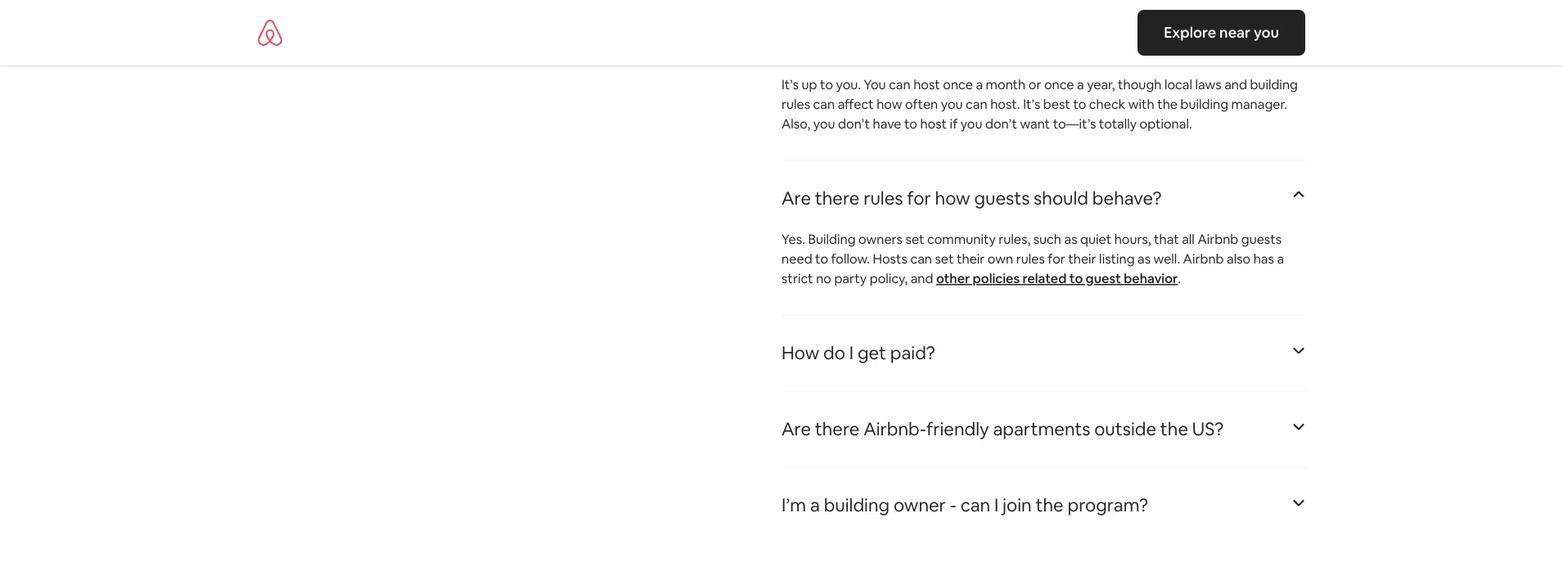 Task type: describe. For each thing, give the bounding box(es) containing it.
1 vertical spatial it's
[[1024, 96, 1041, 113]]

community
[[928, 231, 996, 248]]

owner
[[894, 494, 946, 517]]

listing
[[1100, 251, 1135, 267]]

how
[[782, 342, 820, 365]]

1 don't from the left
[[839, 116, 870, 132]]

you right also,
[[814, 116, 836, 132]]

well.
[[1154, 251, 1181, 267]]

month
[[986, 76, 1026, 93]]

can right ‑
[[961, 494, 991, 517]]

explore near you button
[[1138, 10, 1306, 56]]

i'm
[[782, 494, 807, 517]]

1 horizontal spatial set
[[935, 251, 954, 267]]

airbnb-
[[864, 418, 927, 441]]

the inside it's up to you. you can host once a month or once a year, though local laws and building rules can affect how often you can host. it's best to check with the building manager. also, you don't have to host if you don't want to—it's totally optional.
[[1158, 96, 1178, 113]]

hours,
[[1115, 231, 1152, 248]]

totally
[[1100, 116, 1137, 132]]

there for rules
[[815, 187, 860, 210]]

and inside yes. building owners set community rules, such as quiet hours, that all airbnb guests need to follow. hosts can set their own rules for their listing as well. airbnb also has a strict no party policy, and
[[911, 270, 934, 287]]

explore near you
[[1164, 23, 1280, 42]]

us?
[[1193, 418, 1224, 441]]

are there rules for how guests should behave?
[[782, 187, 1162, 210]]

up
[[802, 76, 818, 93]]

other policies related to guest behavior link
[[937, 270, 1178, 287]]

program?
[[1068, 494, 1149, 517]]

paid?
[[891, 342, 936, 365]]

1 once from the left
[[944, 76, 974, 93]]

‑
[[950, 494, 957, 517]]

how do i get paid?
[[782, 342, 936, 365]]

you.
[[836, 76, 861, 93]]

party
[[835, 270, 867, 287]]

i'm a building owner ‑ can i join the program?
[[782, 494, 1149, 517]]

optional.
[[1140, 116, 1193, 132]]

can down up
[[814, 96, 835, 113]]

host.
[[991, 96, 1021, 113]]

want
[[1021, 116, 1051, 132]]

and inside it's up to you. you can host once a month or once a year, though local laws and building rules can affect how often you can host. it's best to check with the building manager. also, you don't have to host if you don't want to—it's totally optional.
[[1225, 76, 1248, 93]]

are for are there rules for how guests should behave?
[[782, 187, 811, 210]]

to up 'to—it's'
[[1074, 96, 1087, 113]]

how inside it's up to you. you can host once a month or once a year, though local laws and building rules can affect how often you can host. it's best to check with the building manager. also, you don't have to host if you don't want to—it's totally optional.
[[877, 96, 903, 113]]

can left host.
[[966, 96, 988, 113]]

join
[[1003, 494, 1032, 517]]

a right i'm
[[811, 494, 820, 517]]

can inside yes. building owners set community rules, such as quiet hours, that all airbnb guests need to follow. hosts can set their own rules for their listing as well. airbnb also has a strict no party policy, and
[[911, 251, 933, 267]]

for inside yes. building owners set community rules, such as quiet hours, that all airbnb guests need to follow. hosts can set their own rules for their listing as well. airbnb also has a strict no party policy, and
[[1048, 251, 1066, 267]]

need
[[782, 251, 813, 267]]

rules inside yes. building owners set community rules, such as quiet hours, that all airbnb guests need to follow. hosts can set their own rules for their listing as well. airbnb also has a strict no party policy, and
[[1017, 251, 1045, 267]]

0 horizontal spatial set
[[906, 231, 925, 248]]

guests inside yes. building owners set community rules, such as quiet hours, that all airbnb guests need to follow. hosts can set their own rules for their listing as well. airbnb also has a strict no party policy, and
[[1242, 231, 1282, 248]]

behave?
[[1093, 187, 1162, 210]]

you up if
[[941, 96, 963, 113]]

to—it's
[[1054, 116, 1097, 132]]

are there airbnb-friendly apartments outside the us?
[[782, 418, 1224, 441]]

manager.
[[1232, 96, 1288, 113]]

it's up to you. you can host once a month or once a year, though local laws and building rules can affect how often you can host. it's best to check with the building manager. also, you don't have to host if you don't want to—it's totally optional.
[[782, 76, 1299, 132]]

1 vertical spatial building
[[1181, 96, 1229, 113]]

year,
[[1088, 76, 1116, 93]]

2 vertical spatial the
[[1036, 494, 1064, 517]]

has
[[1254, 251, 1275, 267]]

all
[[1183, 231, 1195, 248]]

also
[[1227, 251, 1251, 267]]

affect
[[838, 96, 874, 113]]

what
[[343, 11, 384, 34]]

other
[[937, 270, 970, 287]]

1 vertical spatial how
[[936, 187, 971, 210]]

get
[[858, 342, 887, 365]]

0 horizontal spatial for
[[907, 187, 932, 210]]

quiet
[[1081, 231, 1112, 248]]

1 horizontal spatial i
[[995, 494, 999, 517]]

for?
[[508, 11, 541, 34]]

can right you
[[889, 76, 911, 93]]

to down often
[[905, 116, 918, 132]]

to left guest
[[1070, 270, 1083, 287]]

if
[[950, 116, 958, 132]]

policies
[[973, 270, 1020, 287]]

with
[[1129, 96, 1155, 113]]

often
[[906, 96, 939, 113]]

yes.
[[782, 231, 806, 248]]

find
[[307, 11, 339, 34]]

related
[[1023, 270, 1067, 287]]



Task type: locate. For each thing, give the bounding box(es) containing it.
0 vertical spatial there
[[815, 187, 860, 210]]

0 vertical spatial host
[[914, 76, 941, 93]]

airbnb
[[1198, 231, 1239, 248], [1184, 251, 1225, 267]]

2 there from the top
[[815, 418, 860, 441]]

check
[[1090, 96, 1126, 113]]

there
[[815, 187, 860, 210], [815, 418, 860, 441]]

don't down affect
[[839, 116, 870, 132]]

you right near
[[1254, 23, 1280, 42]]

the
[[1158, 96, 1178, 113], [1161, 418, 1189, 441], [1036, 494, 1064, 517]]

are up i'm
[[782, 418, 811, 441]]

guests
[[975, 187, 1030, 210], [1242, 231, 1282, 248]]

don't
[[839, 116, 870, 132], [986, 116, 1018, 132]]

0 vertical spatial rules
[[782, 96, 811, 113]]

0 vertical spatial how
[[877, 96, 903, 113]]

1 there from the top
[[815, 187, 860, 210]]

no
[[816, 270, 832, 287]]

follow.
[[832, 251, 870, 267]]

other policies related to guest behavior .
[[937, 270, 1182, 287]]

1 horizontal spatial building
[[1181, 96, 1229, 113]]

1 horizontal spatial and
[[1225, 76, 1248, 93]]

1 vertical spatial set
[[935, 251, 954, 267]]

do
[[824, 342, 846, 365]]

0 vertical spatial i
[[850, 342, 854, 365]]

laws
[[1196, 76, 1222, 93]]

can right hosts
[[911, 251, 933, 267]]

1 vertical spatial as
[[1138, 251, 1151, 267]]

to inside yes. building owners set community rules, such as quiet hours, that all airbnb guests need to follow. hosts can set their own rules for their listing as well. airbnb also has a strict no party policy, and
[[816, 251, 829, 267]]

set up other
[[935, 251, 954, 267]]

their down the community
[[957, 251, 985, 267]]

how up have
[[877, 96, 903, 113]]

can
[[889, 76, 911, 93], [814, 96, 835, 113], [966, 96, 988, 113], [911, 251, 933, 267], [961, 494, 991, 517]]

2 horizontal spatial rules
[[1017, 251, 1045, 267]]

0 vertical spatial for
[[907, 187, 932, 210]]

0 horizontal spatial rules
[[782, 96, 811, 113]]

don't down host.
[[986, 116, 1018, 132]]

1 vertical spatial i
[[995, 494, 999, 517]]

a left month
[[976, 76, 983, 93]]

1 their from the left
[[957, 251, 985, 267]]

building
[[1251, 76, 1299, 93], [1181, 96, 1229, 113], [824, 494, 890, 517]]

1 vertical spatial for
[[1048, 251, 1066, 267]]

can't
[[258, 11, 303, 34]]

host
[[914, 76, 941, 93], [921, 116, 947, 132]]

0 vertical spatial the
[[1158, 96, 1178, 113]]

0 vertical spatial set
[[906, 231, 925, 248]]

as right the such
[[1065, 231, 1078, 248]]

airbnb down all
[[1184, 251, 1225, 267]]

1 are from the top
[[782, 187, 811, 210]]

can't find what you're looking for? visit our help center
[[258, 11, 541, 55]]

i right do
[[850, 342, 854, 365]]

2 their from the left
[[1069, 251, 1097, 267]]

as up behavior
[[1138, 251, 1151, 267]]

building right i'm
[[824, 494, 890, 517]]

1 horizontal spatial once
[[1045, 76, 1075, 93]]

should
[[1034, 187, 1089, 210]]

also,
[[782, 116, 811, 132]]

set up hosts
[[906, 231, 925, 248]]

0 horizontal spatial don't
[[839, 116, 870, 132]]

and right laws
[[1225, 76, 1248, 93]]

rules inside it's up to you. you can host once a month or once a year, though local laws and building rules can affect how often you can host. it's best to check with the building manager. also, you don't have to host if you don't want to—it's totally optional.
[[782, 96, 811, 113]]

1 vertical spatial the
[[1161, 418, 1189, 441]]

as
[[1065, 231, 1078, 248], [1138, 251, 1151, 267]]

hosts
[[873, 251, 908, 267]]

for
[[907, 187, 932, 210], [1048, 251, 1066, 267]]

1 horizontal spatial how
[[936, 187, 971, 210]]

airbnb up also
[[1198, 231, 1239, 248]]

0 vertical spatial are
[[782, 187, 811, 210]]

host left if
[[921, 116, 947, 132]]

explore
[[1164, 23, 1217, 42]]

rules
[[782, 96, 811, 113], [864, 187, 904, 210], [1017, 251, 1045, 267]]

2 vertical spatial rules
[[1017, 251, 1045, 267]]

for up the community
[[907, 187, 932, 210]]

building
[[809, 231, 856, 248]]

it's down or
[[1024, 96, 1041, 113]]

i
[[850, 342, 854, 365], [995, 494, 999, 517]]

.
[[1178, 270, 1182, 287]]

it's
[[782, 76, 799, 93], [1024, 96, 1041, 113]]

0 horizontal spatial it's
[[782, 76, 799, 93]]

outside
[[1095, 418, 1157, 441]]

0 vertical spatial it's
[[782, 76, 799, 93]]

have
[[873, 116, 902, 132]]

visit
[[258, 32, 295, 55]]

the up optional.
[[1158, 96, 1178, 113]]

2 once from the left
[[1045, 76, 1075, 93]]

there left airbnb-
[[815, 418, 860, 441]]

rules up also,
[[782, 96, 811, 113]]

near
[[1220, 23, 1251, 42]]

1 vertical spatial and
[[911, 270, 934, 287]]

you
[[1254, 23, 1280, 42], [941, 96, 963, 113], [814, 116, 836, 132], [961, 116, 983, 132]]

guests up has
[[1242, 231, 1282, 248]]

1 vertical spatial guests
[[1242, 231, 1282, 248]]

1 vertical spatial airbnb
[[1184, 251, 1225, 267]]

center
[[375, 32, 434, 55]]

building up manager.
[[1251, 76, 1299, 93]]

looking
[[443, 11, 504, 34]]

the right join
[[1036, 494, 1064, 517]]

0 vertical spatial guests
[[975, 187, 1030, 210]]

are for are there airbnb-friendly apartments outside the us?
[[782, 418, 811, 441]]

i left join
[[995, 494, 999, 517]]

0 horizontal spatial and
[[911, 270, 934, 287]]

there for airbnb-
[[815, 418, 860, 441]]

1 horizontal spatial don't
[[986, 116, 1018, 132]]

it's left up
[[782, 76, 799, 93]]

1 horizontal spatial for
[[1048, 251, 1066, 267]]

you inside button
[[1254, 23, 1280, 42]]

1 horizontal spatial rules
[[864, 187, 904, 210]]

there up building
[[815, 187, 860, 210]]

set
[[906, 231, 925, 248], [935, 251, 954, 267]]

for up other policies related to guest behavior link
[[1048, 251, 1066, 267]]

once up best
[[1045, 76, 1075, 93]]

1 vertical spatial there
[[815, 418, 860, 441]]

rules up related
[[1017, 251, 1045, 267]]

you right if
[[961, 116, 983, 132]]

to
[[821, 76, 834, 93], [1074, 96, 1087, 113], [905, 116, 918, 132], [816, 251, 829, 267], [1070, 270, 1083, 287]]

2 vertical spatial building
[[824, 494, 890, 517]]

friendly
[[927, 418, 990, 441]]

0 vertical spatial building
[[1251, 76, 1299, 93]]

host up often
[[914, 76, 941, 93]]

their down quiet
[[1069, 251, 1097, 267]]

0 horizontal spatial how
[[877, 96, 903, 113]]

that
[[1155, 231, 1180, 248]]

such
[[1034, 231, 1062, 248]]

0 horizontal spatial once
[[944, 76, 974, 93]]

1 vertical spatial rules
[[864, 187, 904, 210]]

to up no
[[816, 251, 829, 267]]

how
[[877, 96, 903, 113], [936, 187, 971, 210]]

1 horizontal spatial guests
[[1242, 231, 1282, 248]]

visit our help center link
[[258, 32, 434, 55]]

0 horizontal spatial guests
[[975, 187, 1030, 210]]

apartments
[[994, 418, 1091, 441]]

and left other
[[911, 270, 934, 287]]

rules up 'owners'
[[864, 187, 904, 210]]

behavior
[[1124, 270, 1178, 287]]

1 horizontal spatial their
[[1069, 251, 1097, 267]]

0 horizontal spatial their
[[957, 251, 985, 267]]

how up the community
[[936, 187, 971, 210]]

1 horizontal spatial it's
[[1024, 96, 1041, 113]]

a right has
[[1278, 251, 1285, 267]]

once
[[944, 76, 974, 93], [1045, 76, 1075, 93]]

to right up
[[821, 76, 834, 93]]

0 horizontal spatial i
[[850, 342, 854, 365]]

yes. building owners set community rules, such as quiet hours, that all airbnb guests need to follow. hosts can set their own rules for their listing as well. airbnb also has a strict no party policy, and
[[782, 231, 1285, 287]]

the left us?
[[1161, 418, 1189, 441]]

or
[[1029, 76, 1042, 93]]

and
[[1225, 76, 1248, 93], [911, 270, 934, 287]]

best
[[1044, 96, 1071, 113]]

2 don't from the left
[[986, 116, 1018, 132]]

once up if
[[944, 76, 974, 93]]

0 horizontal spatial as
[[1065, 231, 1078, 248]]

policy,
[[870, 270, 908, 287]]

are
[[782, 187, 811, 210], [782, 418, 811, 441]]

strict
[[782, 270, 814, 287]]

our
[[299, 32, 328, 55]]

1 vertical spatial host
[[921, 116, 947, 132]]

building down laws
[[1181, 96, 1229, 113]]

a left year,
[[1078, 76, 1085, 93]]

though
[[1119, 76, 1162, 93]]

2 are from the top
[[782, 418, 811, 441]]

you're
[[388, 11, 439, 34]]

their
[[957, 251, 985, 267], [1069, 251, 1097, 267]]

0 horizontal spatial building
[[824, 494, 890, 517]]

are up yes.
[[782, 187, 811, 210]]

1 horizontal spatial as
[[1138, 251, 1151, 267]]

2 horizontal spatial building
[[1251, 76, 1299, 93]]

rules,
[[999, 231, 1031, 248]]

0 vertical spatial as
[[1065, 231, 1078, 248]]

you
[[864, 76, 886, 93]]

a inside yes. building owners set community rules, such as quiet hours, that all airbnb guests need to follow. hosts can set their own rules for their listing as well. airbnb also has a strict no party policy, and
[[1278, 251, 1285, 267]]

guests up rules,
[[975, 187, 1030, 210]]

help
[[332, 32, 371, 55]]

owners
[[859, 231, 903, 248]]

1 vertical spatial are
[[782, 418, 811, 441]]

a
[[976, 76, 983, 93], [1078, 76, 1085, 93], [1278, 251, 1285, 267], [811, 494, 820, 517]]

own
[[988, 251, 1014, 267]]

0 vertical spatial and
[[1225, 76, 1248, 93]]

guest
[[1086, 270, 1122, 287]]

local
[[1165, 76, 1193, 93]]

0 vertical spatial airbnb
[[1198, 231, 1239, 248]]



Task type: vqa. For each thing, say whether or not it's contained in the screenshot.
"$1,358" button
no



